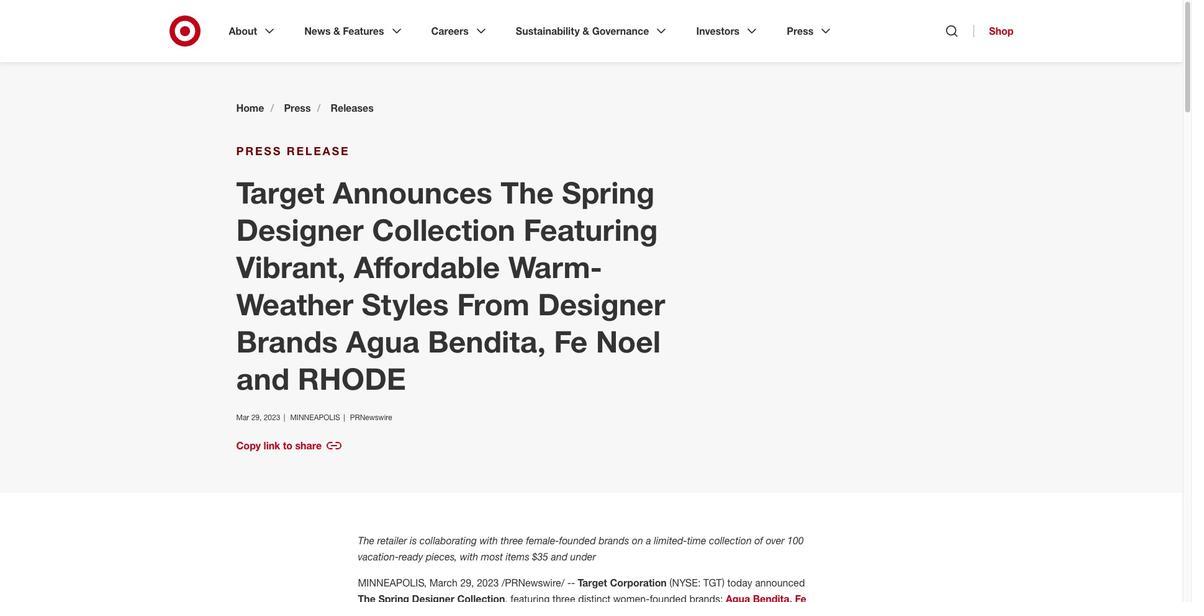Task type: locate. For each thing, give the bounding box(es) containing it.
the inside the retailer is collaborating with three female-founded brands on a limited-time collection of over 100 vacation-ready pieces, with most items
[[358, 535, 375, 547]]

1 horizontal spatial designer
[[538, 286, 666, 322]]

link
[[264, 440, 280, 452]]

0 horizontal spatial minneapolis
[[290, 413, 340, 422]]

& for sustainability
[[583, 25, 590, 37]]

styles
[[362, 286, 449, 322]]

1 vertical spatial and
[[551, 551, 568, 563]]

agua
[[346, 324, 420, 360]]

0 vertical spatial press
[[787, 25, 814, 37]]

collaborating
[[420, 535, 477, 547]]

founded
[[559, 535, 596, 547]]

& inside 'link'
[[334, 25, 340, 37]]

vibrant,
[[236, 249, 346, 285]]

the
[[501, 175, 554, 211], [358, 535, 375, 547]]

with up most
[[480, 535, 498, 547]]

over
[[766, 535, 785, 547]]

1 vertical spatial press
[[284, 102, 311, 114]]

and
[[236, 361, 290, 397], [551, 551, 568, 563]]

rhode
[[298, 361, 406, 397]]

0 horizontal spatial the
[[358, 535, 375, 547]]

and right $35
[[551, 551, 568, 563]]

0 vertical spatial with
[[480, 535, 498, 547]]

features
[[343, 25, 384, 37]]

with
[[480, 535, 498, 547], [460, 551, 478, 563]]

of
[[755, 535, 763, 547]]

target inside target announces the spring designer collection featuring vibrant, affordable warm- weather styles from designer brands agua bendita, fe noel and rhode
[[236, 175, 325, 211]]

about
[[229, 25, 257, 37]]

noel
[[596, 324, 661, 360]]

1 horizontal spatial 2023
[[477, 577, 499, 589]]

0 vertical spatial target
[[236, 175, 325, 211]]

-
[[568, 577, 571, 589], [571, 577, 575, 589]]

home
[[236, 102, 264, 114]]

2 & from the left
[[583, 25, 590, 37]]

time
[[687, 535, 707, 547]]

designer
[[236, 212, 364, 248], [538, 286, 666, 322]]

2023
[[264, 413, 280, 422], [477, 577, 499, 589]]

news & features link
[[296, 15, 413, 47]]

& left governance
[[583, 25, 590, 37]]

releases link
[[331, 102, 374, 114]]

from
[[457, 286, 530, 322]]

target down under
[[578, 577, 607, 589]]

0 vertical spatial 29,
[[251, 413, 262, 422]]

1 vertical spatial designer
[[538, 286, 666, 322]]

today
[[728, 577, 753, 589]]

target
[[236, 175, 325, 211], [578, 577, 607, 589]]

& right news on the top left of page
[[334, 25, 340, 37]]

2023 down most
[[477, 577, 499, 589]]

prnewswire
[[350, 413, 392, 422]]

$35
[[533, 551, 548, 563]]

1 horizontal spatial with
[[480, 535, 498, 547]]

items
[[506, 551, 530, 563]]

minneapolis
[[290, 413, 340, 422], [358, 577, 424, 589]]

0 horizontal spatial 2023
[[264, 413, 280, 422]]

target down the press release
[[236, 175, 325, 211]]

1 horizontal spatial press link
[[778, 15, 843, 47]]

1 horizontal spatial &
[[583, 25, 590, 37]]

0 horizontal spatial press link
[[284, 102, 311, 114]]

shop link
[[974, 25, 1014, 37]]

1 - from the left
[[568, 577, 571, 589]]

1 vertical spatial 29,
[[460, 577, 474, 589]]

target announces the spring designer collection featuring vibrant, affordable warm- weather styles from designer brands agua bendita, fe noel and rhode
[[236, 175, 666, 397]]

0 vertical spatial designer
[[236, 212, 364, 248]]

press release
[[236, 144, 350, 158]]

2 vertical spatial press
[[236, 144, 282, 158]]

designer up vibrant,
[[236, 212, 364, 248]]

to
[[283, 440, 293, 452]]

0 horizontal spatial &
[[334, 25, 340, 37]]

corporation
[[610, 577, 667, 589]]

1 & from the left
[[334, 25, 340, 37]]

2023 up 'link'
[[264, 413, 280, 422]]

1 vertical spatial the
[[358, 535, 375, 547]]

and up mar 29, 2023
[[236, 361, 290, 397]]

0 vertical spatial press link
[[778, 15, 843, 47]]

news & features
[[304, 25, 384, 37]]

and inside target announces the spring designer collection featuring vibrant, affordable warm- weather styles from designer brands agua bendita, fe noel and rhode
[[236, 361, 290, 397]]

release
[[287, 144, 350, 158]]

minneapolis up share
[[290, 413, 340, 422]]

about link
[[220, 15, 286, 47]]

releases
[[331, 102, 374, 114]]

press
[[787, 25, 814, 37], [284, 102, 311, 114], [236, 144, 282, 158]]

1 horizontal spatial and
[[551, 551, 568, 563]]

copy
[[236, 440, 261, 452]]

(nyse:
[[670, 577, 701, 589]]

29, right the 'march'
[[460, 577, 474, 589]]

0 vertical spatial minneapolis
[[290, 413, 340, 422]]

0 vertical spatial the
[[501, 175, 554, 211]]

&
[[334, 25, 340, 37], [583, 25, 590, 37]]

mar 29, 2023
[[236, 413, 280, 422]]

0 horizontal spatial target
[[236, 175, 325, 211]]

under
[[571, 551, 596, 563]]

home link
[[236, 102, 264, 114]]

1 horizontal spatial minneapolis
[[358, 577, 424, 589]]

share
[[295, 440, 322, 452]]

march
[[430, 577, 458, 589]]

minneapolis down vacation- at left bottom
[[358, 577, 424, 589]]

29,
[[251, 413, 262, 422], [460, 577, 474, 589]]

collection
[[372, 212, 516, 248]]

29, right mar
[[251, 413, 262, 422]]

100
[[788, 535, 804, 547]]

with left most
[[460, 551, 478, 563]]

0 vertical spatial 2023
[[264, 413, 280, 422]]

1 vertical spatial with
[[460, 551, 478, 563]]

1 vertical spatial minneapolis
[[358, 577, 424, 589]]

2 horizontal spatial press
[[787, 25, 814, 37]]

ready
[[399, 551, 423, 563]]

mar
[[236, 413, 249, 422]]

designer up noel
[[538, 286, 666, 322]]

is
[[410, 535, 417, 547]]

limited-
[[654, 535, 687, 547]]

0 horizontal spatial and
[[236, 361, 290, 397]]

0 horizontal spatial press
[[236, 144, 282, 158]]

the inside target announces the spring designer collection featuring vibrant, affordable warm- weather styles from designer brands agua bendita, fe noel and rhode
[[501, 175, 554, 211]]

minneapolis for minneapolis , march 29, 2023 /prnewswire/ -- target corporation (nyse: tgt) today announced
[[358, 577, 424, 589]]

1 horizontal spatial the
[[501, 175, 554, 211]]

1 vertical spatial target
[[578, 577, 607, 589]]

investors
[[697, 25, 740, 37]]

0 vertical spatial and
[[236, 361, 290, 397]]

press link
[[778, 15, 843, 47], [284, 102, 311, 114]]



Task type: describe. For each thing, give the bounding box(es) containing it.
announced
[[755, 577, 805, 589]]

announces
[[333, 175, 493, 211]]

1 horizontal spatial target
[[578, 577, 607, 589]]

fe
[[554, 324, 588, 360]]

2 - from the left
[[571, 577, 575, 589]]

careers
[[431, 25, 469, 37]]

minneapolis for minneapolis
[[290, 413, 340, 422]]

$35 and under
[[533, 551, 596, 563]]

copy link to share button
[[236, 439, 342, 453]]

featuring
[[524, 212, 658, 248]]

1 vertical spatial 2023
[[477, 577, 499, 589]]

a
[[646, 535, 651, 547]]

copy link to share
[[236, 440, 322, 452]]

most
[[481, 551, 503, 563]]

1 vertical spatial press link
[[284, 102, 311, 114]]

weather
[[236, 286, 354, 322]]

three
[[501, 535, 523, 547]]

1 horizontal spatial 29,
[[460, 577, 474, 589]]

investors link
[[688, 15, 769, 47]]

0 horizontal spatial 29,
[[251, 413, 262, 422]]

1 horizontal spatial press
[[284, 102, 311, 114]]

the retailer is collaborating with three female-founded brands on a limited-time collection of over 100 vacation-ready pieces, with most items
[[358, 535, 804, 563]]

on
[[632, 535, 643, 547]]

brands
[[599, 535, 629, 547]]

/prnewswire/
[[502, 577, 565, 589]]

tgt)
[[704, 577, 725, 589]]

vacation-
[[358, 551, 399, 563]]

minneapolis , march 29, 2023 /prnewswire/ -- target corporation (nyse: tgt) today announced
[[358, 577, 805, 589]]

,
[[424, 577, 427, 589]]

warm-
[[509, 249, 603, 285]]

retailer
[[377, 535, 407, 547]]

female-
[[526, 535, 559, 547]]

sustainability & governance link
[[507, 15, 678, 47]]

governance
[[592, 25, 649, 37]]

brands
[[236, 324, 338, 360]]

shop
[[990, 25, 1014, 37]]

sustainability
[[516, 25, 580, 37]]

& for news
[[334, 25, 340, 37]]

sustainability & governance
[[516, 25, 649, 37]]

pieces,
[[426, 551, 457, 563]]

collection
[[709, 535, 752, 547]]

0 horizontal spatial with
[[460, 551, 478, 563]]

spring
[[562, 175, 655, 211]]

bendita,
[[428, 324, 546, 360]]

affordable
[[354, 249, 500, 285]]

news
[[304, 25, 331, 37]]

0 horizontal spatial designer
[[236, 212, 364, 248]]

careers link
[[423, 15, 497, 47]]



Task type: vqa. For each thing, say whether or not it's contained in the screenshot.
mn to the bottom
no



